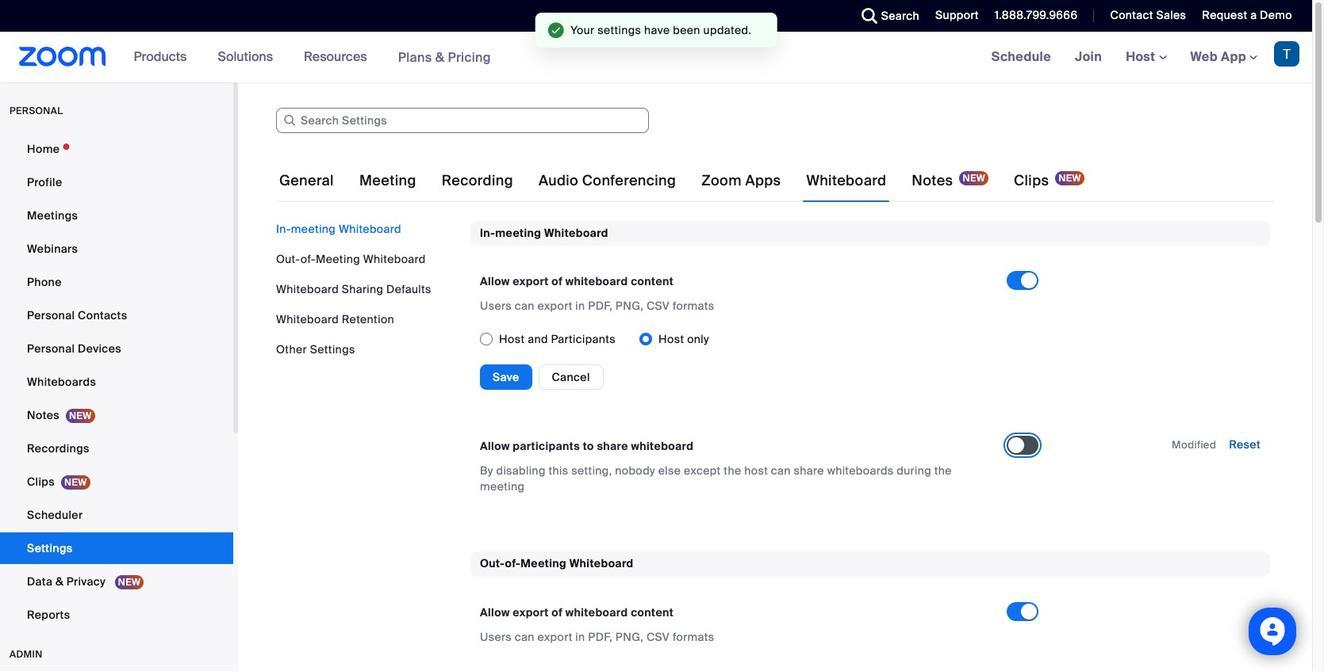 Task type: locate. For each thing, give the bounding box(es) containing it.
in-meeting whiteboard element
[[470, 221, 1270, 527]]

profile link
[[0, 167, 233, 198]]

except
[[684, 464, 721, 479]]

personal devices
[[27, 342, 121, 356]]

1 horizontal spatial &
[[435, 49, 445, 65]]

0 horizontal spatial host
[[499, 333, 525, 347]]

2 allow export of whiteboard content from the top
[[480, 606, 674, 620]]

meeting inside 'menu bar'
[[291, 222, 336, 236]]

clips
[[1014, 171, 1049, 190], [27, 475, 55, 489]]

option group
[[480, 327, 1007, 353]]

1 vertical spatial settings
[[27, 542, 73, 556]]

participants
[[513, 440, 580, 454]]

data & privacy link
[[0, 566, 233, 598]]

the
[[724, 464, 741, 479], [934, 464, 952, 479]]

0 vertical spatial in
[[575, 299, 585, 314]]

meeting
[[291, 222, 336, 236], [495, 226, 541, 240], [480, 480, 525, 495]]

notes inside tabs of my account settings page tab list
[[912, 171, 953, 190]]

1 vertical spatial csv
[[647, 631, 670, 645]]

other
[[276, 343, 307, 357]]

0 horizontal spatial clips
[[27, 475, 55, 489]]

1 pdf, from the top
[[588, 299, 613, 314]]

of- inside 'menu bar'
[[300, 252, 316, 267]]

in-
[[276, 222, 291, 236], [480, 226, 495, 240]]

pdf, inside out-of-meeting whiteboard element
[[588, 631, 613, 645]]

1 vertical spatial &
[[55, 575, 64, 589]]

allow export of whiteboard content
[[480, 275, 674, 289], [480, 606, 674, 620]]

host for host and participants
[[499, 333, 525, 347]]

1 vertical spatial content
[[631, 606, 674, 620]]

Search Settings text field
[[276, 108, 649, 133]]

2 vertical spatial whiteboard
[[565, 606, 628, 620]]

1 horizontal spatial share
[[794, 464, 824, 479]]

share right 'to' in the left of the page
[[597, 440, 628, 454]]

home
[[27, 142, 60, 156]]

0 vertical spatial of-
[[300, 252, 316, 267]]

0 vertical spatial allow
[[480, 275, 510, 289]]

1 allow export of whiteboard content from the top
[[480, 275, 674, 289]]

1 horizontal spatial clips
[[1014, 171, 1049, 190]]

users can export in pdf, png, csv formats inside out-of-meeting whiteboard element
[[480, 631, 714, 645]]

can inside 'by disabling this setting, nobody else except the host can share whiteboards during the meeting'
[[771, 464, 791, 479]]

1 vertical spatial out-of-meeting whiteboard
[[480, 557, 634, 571]]

menu bar containing in-meeting whiteboard
[[276, 221, 459, 358]]

tabs of my account settings page tab list
[[276, 159, 1088, 203]]

1 vertical spatial whiteboard
[[631, 440, 694, 454]]

home link
[[0, 133, 233, 165]]

0 horizontal spatial out-of-meeting whiteboard
[[276, 252, 426, 267]]

0 vertical spatial notes
[[912, 171, 953, 190]]

0 vertical spatial out-
[[276, 252, 300, 267]]

1 vertical spatial of-
[[505, 557, 521, 571]]

1 horizontal spatial host
[[658, 333, 684, 347]]

meeting down by at the bottom left of the page
[[480, 480, 525, 495]]

host and participants
[[499, 333, 616, 347]]

in- down general
[[276, 222, 291, 236]]

0 vertical spatial users
[[480, 299, 512, 314]]

option group inside in-meeting whiteboard element
[[480, 327, 1007, 353]]

modified
[[1172, 439, 1216, 452]]

0 horizontal spatial out-
[[276, 252, 300, 267]]

0 vertical spatial can
[[515, 299, 535, 314]]

participants
[[551, 333, 616, 347]]

& right data
[[55, 575, 64, 589]]

0 vertical spatial content
[[631, 275, 674, 289]]

1 vertical spatial pdf,
[[588, 631, 613, 645]]

in-meeting whiteboard
[[276, 222, 401, 236], [480, 226, 608, 240]]

1 formats from the top
[[673, 299, 714, 314]]

settings down the whiteboard retention link
[[310, 343, 355, 357]]

personal
[[10, 105, 63, 117]]

1 vertical spatial clips
[[27, 475, 55, 489]]

1 vertical spatial of
[[552, 606, 563, 620]]

other settings
[[276, 343, 355, 357]]

whiteboards
[[827, 464, 894, 479]]

web app button
[[1190, 48, 1257, 65]]

1 vertical spatial users can export in pdf, png, csv formats
[[480, 631, 714, 645]]

allow
[[480, 275, 510, 289], [480, 440, 510, 454], [480, 606, 510, 620]]

out-
[[276, 252, 300, 267], [480, 557, 505, 571]]

app
[[1221, 48, 1246, 65]]

2 personal from the top
[[27, 342, 75, 356]]

1 vertical spatial can
[[771, 464, 791, 479]]

meeting down audio
[[495, 226, 541, 240]]

0 vertical spatial settings
[[310, 343, 355, 357]]

meetings navigation
[[979, 32, 1312, 83]]

1.888.799.9666
[[995, 8, 1078, 22]]

schedule
[[991, 48, 1051, 65]]

the left host
[[724, 464, 741, 479]]

personal down phone
[[27, 309, 75, 323]]

3 allow from the top
[[480, 606, 510, 620]]

personal up whiteboards
[[27, 342, 75, 356]]

& inside product information "navigation"
[[435, 49, 445, 65]]

2 content from the top
[[631, 606, 674, 620]]

in-meeting whiteboard up out-of-meeting whiteboard link
[[276, 222, 401, 236]]

settings down scheduler
[[27, 542, 73, 556]]

formats
[[673, 299, 714, 314], [673, 631, 714, 645]]

pdf, inside in-meeting whiteboard element
[[588, 299, 613, 314]]

save
[[493, 371, 519, 385]]

0 horizontal spatial share
[[597, 440, 628, 454]]

1 personal from the top
[[27, 309, 75, 323]]

notes link
[[0, 400, 233, 432]]

settings
[[598, 23, 641, 37]]

1 horizontal spatial out-
[[480, 557, 505, 571]]

0 vertical spatial personal
[[27, 309, 75, 323]]

admin
[[10, 649, 43, 662]]

and
[[528, 333, 548, 347]]

resources
[[304, 48, 367, 65]]

only
[[687, 333, 709, 347]]

& right plans
[[435, 49, 445, 65]]

1 horizontal spatial out-of-meeting whiteboard
[[480, 557, 634, 571]]

1 csv from the top
[[647, 299, 670, 314]]

0 vertical spatial share
[[597, 440, 628, 454]]

content inside in-meeting whiteboard element
[[631, 275, 674, 289]]

0 vertical spatial users can export in pdf, png, csv formats
[[480, 299, 714, 314]]

0 vertical spatial &
[[435, 49, 445, 65]]

host inside meetings navigation
[[1126, 48, 1159, 65]]

2 png, from the top
[[615, 631, 644, 645]]

share inside 'by disabling this setting, nobody else except the host can share whiteboards during the meeting'
[[794, 464, 824, 479]]

1 vertical spatial meeting
[[316, 252, 360, 267]]

0 horizontal spatial in-meeting whiteboard
[[276, 222, 401, 236]]

option group containing host and participants
[[480, 327, 1007, 353]]

out-of-meeting whiteboard
[[276, 252, 426, 267], [480, 557, 634, 571]]

0 vertical spatial csv
[[647, 299, 670, 314]]

2 vertical spatial allow
[[480, 606, 510, 620]]

contact sales link
[[1098, 0, 1190, 32], [1110, 8, 1186, 22]]

the right during
[[934, 464, 952, 479]]

1 png, from the top
[[615, 299, 644, 314]]

pricing
[[448, 49, 491, 65]]

nobody
[[615, 464, 655, 479]]

1 vertical spatial in
[[575, 631, 585, 645]]

pdf,
[[588, 299, 613, 314], [588, 631, 613, 645]]

join link
[[1063, 32, 1114, 83]]

notes
[[912, 171, 953, 190], [27, 409, 59, 423]]

1 of from the top
[[552, 275, 563, 289]]

0 vertical spatial allow export of whiteboard content
[[480, 275, 674, 289]]

0 vertical spatial out-of-meeting whiteboard
[[276, 252, 426, 267]]

host down the contact sales
[[1126, 48, 1159, 65]]

1 vertical spatial allow export of whiteboard content
[[480, 606, 674, 620]]

1 the from the left
[[724, 464, 741, 479]]

audio
[[539, 171, 578, 190]]

2 formats from the top
[[673, 631, 714, 645]]

1 vertical spatial notes
[[27, 409, 59, 423]]

host left only
[[658, 333, 684, 347]]

1 vertical spatial share
[[794, 464, 824, 479]]

your settings have been updated.
[[570, 23, 751, 37]]

zoom logo image
[[19, 47, 106, 67]]

2 in from the top
[[575, 631, 585, 645]]

2 horizontal spatial host
[[1126, 48, 1159, 65]]

contact
[[1110, 8, 1153, 22]]

0 horizontal spatial notes
[[27, 409, 59, 423]]

to
[[583, 440, 594, 454]]

1 horizontal spatial settings
[[310, 343, 355, 357]]

allow inside out-of-meeting whiteboard element
[[480, 606, 510, 620]]

plans
[[398, 49, 432, 65]]

1 content from the top
[[631, 275, 674, 289]]

in- down recording
[[480, 226, 495, 240]]

&
[[435, 49, 445, 65], [55, 575, 64, 589]]

2 users from the top
[[480, 631, 512, 645]]

1 vertical spatial users
[[480, 631, 512, 645]]

0 horizontal spatial in-
[[276, 222, 291, 236]]

0 vertical spatial of
[[552, 275, 563, 289]]

devices
[[78, 342, 121, 356]]

2 allow from the top
[[480, 440, 510, 454]]

0 horizontal spatial settings
[[27, 542, 73, 556]]

plans & pricing
[[398, 49, 491, 65]]

support
[[935, 8, 979, 22]]

users can export in pdf, png, csv formats
[[480, 299, 714, 314], [480, 631, 714, 645]]

2 vertical spatial can
[[515, 631, 535, 645]]

meeting up out-of-meeting whiteboard link
[[291, 222, 336, 236]]

2 pdf, from the top
[[588, 631, 613, 645]]

& inside personal menu menu
[[55, 575, 64, 589]]

1 horizontal spatial notes
[[912, 171, 953, 190]]

personal
[[27, 309, 75, 323], [27, 342, 75, 356]]

1 users from the top
[[480, 299, 512, 314]]

whiteboard retention link
[[276, 313, 394, 327]]

1 vertical spatial png,
[[615, 631, 644, 645]]

1 users can export in pdf, png, csv formats from the top
[[480, 299, 714, 314]]

1 horizontal spatial the
[[934, 464, 952, 479]]

0 vertical spatial pdf,
[[588, 299, 613, 314]]

whiteboard sharing defaults
[[276, 282, 431, 297]]

settings inside settings link
[[27, 542, 73, 556]]

0 vertical spatial meeting
[[359, 171, 416, 190]]

0 vertical spatial png,
[[615, 299, 644, 314]]

1 vertical spatial personal
[[27, 342, 75, 356]]

host
[[1126, 48, 1159, 65], [499, 333, 525, 347], [658, 333, 684, 347]]

menu bar
[[276, 221, 459, 358]]

0 vertical spatial formats
[[673, 299, 714, 314]]

request a demo link
[[1190, 0, 1312, 32], [1202, 8, 1292, 22]]

other settings link
[[276, 343, 355, 357]]

settings
[[310, 343, 355, 357], [27, 542, 73, 556]]

host left and
[[499, 333, 525, 347]]

0 horizontal spatial the
[[724, 464, 741, 479]]

in
[[575, 299, 585, 314], [575, 631, 585, 645]]

request a demo
[[1202, 8, 1292, 22]]

disabling
[[496, 464, 546, 479]]

share left "whiteboards"
[[794, 464, 824, 479]]

allow export of whiteboard content inside in-meeting whiteboard element
[[480, 275, 674, 289]]

scheduler link
[[0, 500, 233, 532]]

1 vertical spatial formats
[[673, 631, 714, 645]]

meetings
[[27, 209, 78, 223]]

2 csv from the top
[[647, 631, 670, 645]]

out-of-meeting whiteboard element
[[470, 552, 1270, 665]]

1 vertical spatial allow
[[480, 440, 510, 454]]

& for pricing
[[435, 49, 445, 65]]

clips inside clips link
[[27, 475, 55, 489]]

share
[[597, 440, 628, 454], [794, 464, 824, 479]]

in- inside 'menu bar'
[[276, 222, 291, 236]]

profile
[[27, 175, 62, 190]]

0 horizontal spatial &
[[55, 575, 64, 589]]

0 vertical spatial clips
[[1014, 171, 1049, 190]]

of-
[[300, 252, 316, 267], [505, 557, 521, 571]]

csv inside in-meeting whiteboard element
[[647, 299, 670, 314]]

banner
[[0, 32, 1312, 83]]

2 users can export in pdf, png, csv formats from the top
[[480, 631, 714, 645]]

in-meeting whiteboard down audio
[[480, 226, 608, 240]]

0 horizontal spatial of-
[[300, 252, 316, 267]]

meeting
[[359, 171, 416, 190], [316, 252, 360, 267], [521, 557, 566, 571]]

host for host only
[[658, 333, 684, 347]]

phone link
[[0, 267, 233, 298]]

in-meeting whiteboard inside 'menu bar'
[[276, 222, 401, 236]]

recording
[[442, 171, 513, 190]]

meeting inside tabs of my account settings page tab list
[[359, 171, 416, 190]]



Task type: vqa. For each thing, say whether or not it's contained in the screenshot.
Room Management menu item
no



Task type: describe. For each thing, give the bounding box(es) containing it.
personal contacts
[[27, 309, 127, 323]]

solutions
[[218, 48, 273, 65]]

host for host
[[1126, 48, 1159, 65]]

banner containing products
[[0, 32, 1312, 83]]

profile picture image
[[1274, 41, 1299, 67]]

reports
[[27, 608, 70, 623]]

sales
[[1156, 8, 1186, 22]]

recordings link
[[0, 433, 233, 465]]

allow export of whiteboard content inside out-of-meeting whiteboard element
[[480, 606, 674, 620]]

schedule link
[[979, 32, 1063, 83]]

solutions button
[[218, 32, 280, 83]]

scheduler
[[27, 509, 83, 523]]

out-of-meeting whiteboard link
[[276, 252, 426, 267]]

meeting inside 'menu bar'
[[316, 252, 360, 267]]

formats inside in-meeting whiteboard element
[[673, 299, 714, 314]]

formats inside out-of-meeting whiteboard element
[[673, 631, 714, 645]]

webinars link
[[0, 233, 233, 265]]

product information navigation
[[122, 32, 503, 83]]

2 of from the top
[[552, 606, 563, 620]]

png, inside out-of-meeting whiteboard element
[[615, 631, 644, 645]]

have
[[644, 23, 670, 37]]

allow participants to share whiteboard
[[480, 440, 694, 454]]

sharing
[[342, 282, 383, 297]]

1 horizontal spatial of-
[[505, 557, 521, 571]]

settings inside 'menu bar'
[[310, 343, 355, 357]]

contact sales
[[1110, 8, 1186, 22]]

out- inside 'menu bar'
[[276, 252, 300, 267]]

demo
[[1260, 8, 1292, 22]]

zoom apps
[[701, 171, 781, 190]]

personal contacts link
[[0, 300, 233, 332]]

success image
[[548, 22, 564, 38]]

search
[[881, 9, 919, 23]]

apps
[[745, 171, 781, 190]]

whiteboards link
[[0, 367, 233, 398]]

csv inside out-of-meeting whiteboard element
[[647, 631, 670, 645]]

reports link
[[0, 600, 233, 631]]

personal menu menu
[[0, 133, 233, 633]]

personal for personal devices
[[27, 342, 75, 356]]

1 horizontal spatial in-meeting whiteboard
[[480, 226, 608, 240]]

resources button
[[304, 32, 374, 83]]

products
[[134, 48, 187, 65]]

1 in from the top
[[575, 299, 585, 314]]

whiteboard inside tabs of my account settings page tab list
[[806, 171, 886, 190]]

meeting inside 'by disabling this setting, nobody else except the host can share whiteboards during the meeting'
[[480, 480, 525, 495]]

during
[[897, 464, 931, 479]]

whiteboard retention
[[276, 313, 394, 327]]

privacy
[[66, 575, 106, 589]]

whiteboards
[[27, 375, 96, 390]]

recordings
[[27, 442, 89, 456]]

1 vertical spatial out-
[[480, 557, 505, 571]]

users inside out-of-meeting whiteboard element
[[480, 631, 512, 645]]

users inside in-meeting whiteboard element
[[480, 299, 512, 314]]

products button
[[134, 32, 194, 83]]

of inside in-meeting whiteboard element
[[552, 275, 563, 289]]

audio conferencing
[[539, 171, 676, 190]]

request
[[1202, 8, 1247, 22]]

personal for personal contacts
[[27, 309, 75, 323]]

host only
[[658, 333, 709, 347]]

web app
[[1190, 48, 1246, 65]]

general
[[279, 171, 334, 190]]

data
[[27, 575, 53, 589]]

meetings link
[[0, 200, 233, 232]]

data & privacy
[[27, 575, 108, 589]]

by disabling this setting, nobody else except the host can share whiteboards during the meeting
[[480, 464, 952, 495]]

a
[[1250, 8, 1257, 22]]

settings link
[[0, 533, 233, 565]]

defaults
[[386, 282, 431, 297]]

png, inside in-meeting whiteboard element
[[615, 299, 644, 314]]

search button
[[849, 0, 923, 32]]

& for privacy
[[55, 575, 64, 589]]

cancel
[[552, 371, 590, 385]]

else
[[658, 464, 681, 479]]

your
[[570, 23, 595, 37]]

phone
[[27, 275, 62, 290]]

contacts
[[78, 309, 127, 323]]

whiteboard sharing defaults link
[[276, 282, 431, 297]]

users can export in pdf, png, csv formats inside in-meeting whiteboard element
[[480, 299, 714, 314]]

0 vertical spatial whiteboard
[[565, 275, 628, 289]]

reset button
[[1229, 438, 1261, 452]]

save button
[[480, 365, 532, 391]]

conferencing
[[582, 171, 676, 190]]

out-of-meeting whiteboard inside 'menu bar'
[[276, 252, 426, 267]]

cancel button
[[538, 365, 603, 391]]

clips link
[[0, 466, 233, 498]]

setting,
[[571, 464, 612, 479]]

clips inside tabs of my account settings page tab list
[[1014, 171, 1049, 190]]

web
[[1190, 48, 1218, 65]]

zoom
[[701, 171, 742, 190]]

updated.
[[703, 23, 751, 37]]

in-meeting whiteboard link
[[276, 222, 401, 236]]

this
[[548, 464, 568, 479]]

host button
[[1126, 48, 1167, 65]]

2 the from the left
[[934, 464, 952, 479]]

webinars
[[27, 242, 78, 256]]

been
[[673, 23, 700, 37]]

notes inside personal menu menu
[[27, 409, 59, 423]]

1 allow from the top
[[480, 275, 510, 289]]

personal devices link
[[0, 333, 233, 365]]

2 vertical spatial meeting
[[521, 557, 566, 571]]

content inside out-of-meeting whiteboard element
[[631, 606, 674, 620]]

host
[[744, 464, 768, 479]]

retention
[[342, 313, 394, 327]]

1 horizontal spatial in-
[[480, 226, 495, 240]]

can inside out-of-meeting whiteboard element
[[515, 631, 535, 645]]



